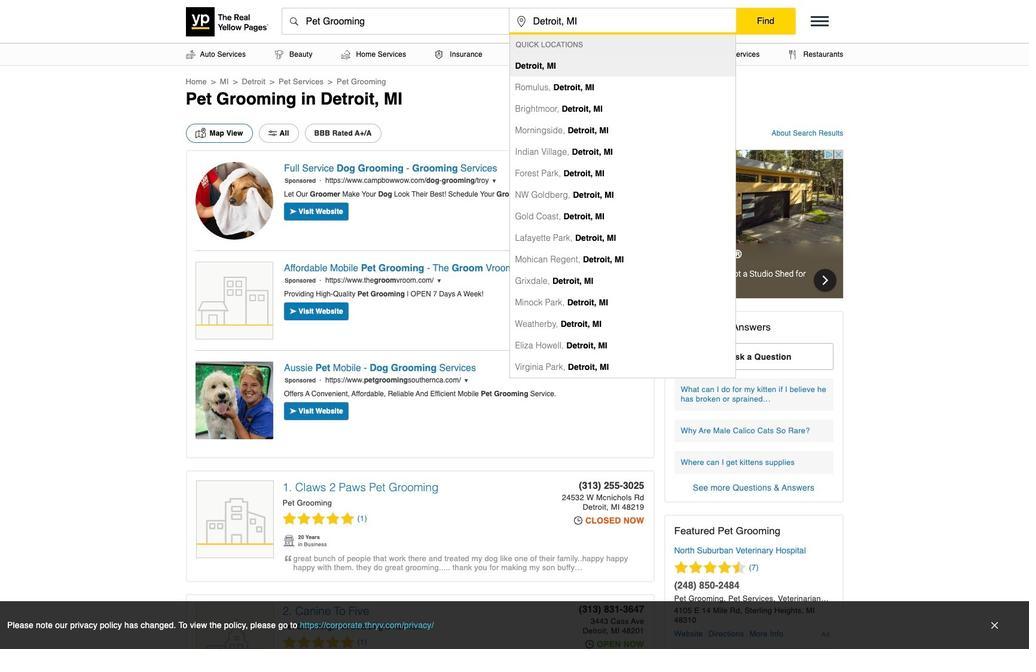 Task type: locate. For each thing, give the bounding box(es) containing it.
browse beauty image
[[275, 50, 283, 59]]

Where? text field
[[509, 8, 736, 35]]

browse home services image
[[342, 50, 351, 59]]

canine to five - pet grooming image
[[196, 605, 273, 649]]

yp image
[[283, 535, 295, 548]]

advertisement element
[[664, 149, 843, 299]]



Task type: describe. For each thing, give the bounding box(es) containing it.
browse auto services image
[[186, 50, 195, 59]]

the real yellow pages logo image
[[186, 7, 269, 36]]

Find a business text field
[[282, 8, 509, 35]]

claws 2 paws pet grooming - pet grooming image
[[196, 481, 273, 559]]

browse restaurants image
[[789, 50, 796, 59]]

browse insurance image
[[435, 50, 443, 59]]



Task type: vqa. For each thing, say whether or not it's contained in the screenshot.
the middle SCHOOL
no



